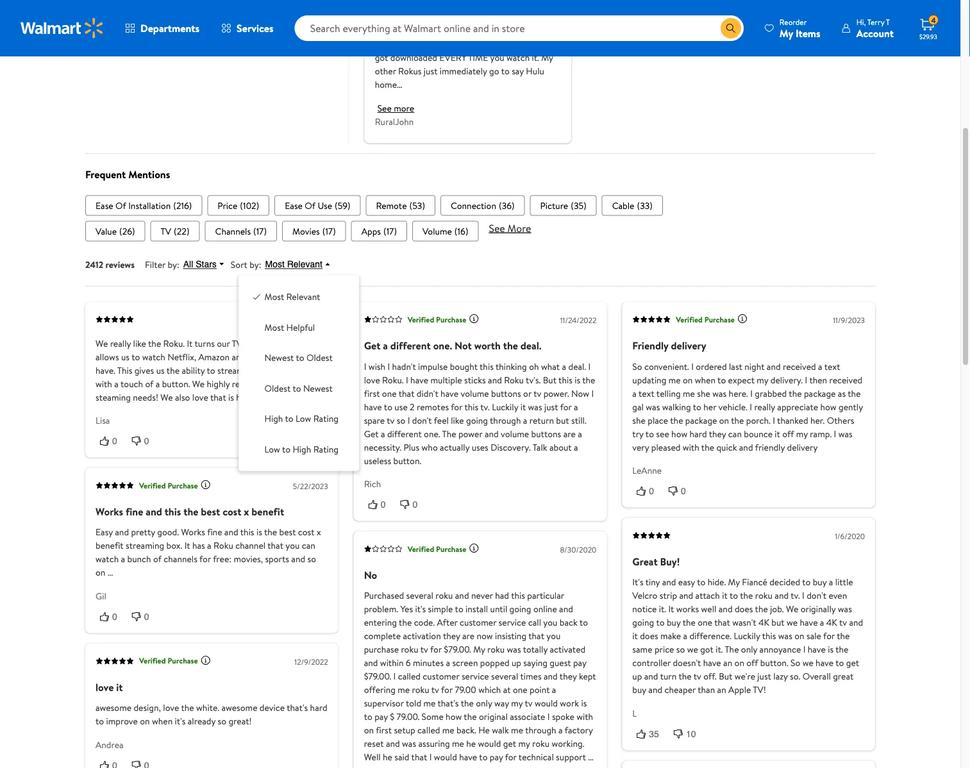 Task type: describe. For each thing, give the bounding box(es) containing it.
deal. inside the i wish i hadn't impulse bought this thinking oh what a deal. i love roku. i have multiple sticks and roku tv's. but this is the first one that didn't have volume buttons or tv power. now i have to use 2 remotes for this tv. luckily it was just for a spare tv so i don't feel like going through a return but still. get a different one. the power and volume buttons are a necessity.  plus who actually uses discovery. talk about a useless button.
[[569, 360, 587, 373]]

get inside purchased  several roku and never had this particular problem. yes it's simple to install until going online and entering the code. after customer service call you back to complete activation they are now insisting that you purchase roku tv for $79.00. my roku was totally activated and within 6 minutes a screen popped up saying guest pay $79.00. i  called customer service several times and they kept offering me roku tv for 79.00 which at one point a supervisor told me that's the only way my tv would work is to pay $ 79.00. some how the original associate i spoke with on first setup called me back. he walk me through a factory reset and was assuring me he would get my roku working. well he said that i would have to pay for technical support ...
[[504, 738, 517, 751]]

button. inside it's tiny and easy to hide. my fiancé decided to buy a little velcro strip and attach it to the roku and tv. i don't even notice it. it works well and does the job. we originally was going to buy the one that wasn't 4k but we have a 4k tv and it does make a difference. luckily this was on sale for the same price so we got it. the only annoyance i have is the controller doesn't have an on off button. so we have to get up and turn the tv off. but we're just lazy so. overall great buy and cheaper than an apple tv!
[[761, 657, 789, 670]]

and right sticks
[[488, 374, 502, 386]]

i down hadn't
[[406, 374, 409, 386]]

now
[[477, 630, 493, 643]]

roku up the told in the bottom of the page
[[412, 684, 430, 697]]

to right easy
[[697, 577, 706, 589]]

the down works
[[683, 617, 696, 629]]

0 vertical spatial oldest
[[307, 352, 333, 365]]

and up pretty
[[146, 505, 162, 519]]

roku inside easy and pretty good.  works fine and this is the best cost x benefit streaming box. it has a roku channel that you can watch a bunch of channels for free: movies, sports and so on …
[[214, 540, 233, 553]]

me down back.
[[452, 738, 464, 751]]

and down purchase
[[364, 657, 378, 670]]

just inside it's tiny and easy to hide. my fiancé decided to buy a little velcro strip and attach it to the roku and tv. i don't even notice it. it works well and does the job. we originally was going to buy the one that wasn't 4k but we have a 4k tv and it does make a difference. luckily this was on sale for the same price so we got it. the only annoyance i have is the controller doesn't have an on off button. so we have to get up and turn the tv off. but we're just lazy so. overall great buy and cheaper than an apple tv!
[[758, 671, 772, 683]]

to up gives
[[132, 351, 140, 363]]

to down the ordered on the right
[[718, 374, 726, 386]]

night
[[745, 360, 765, 373]]

i up 'now'
[[589, 360, 591, 373]]

her
[[704, 401, 717, 413]]

this up good.
[[165, 505, 181, 519]]

that up totally
[[529, 630, 545, 643]]

i right wish
[[388, 360, 390, 373]]

screen
[[453, 657, 478, 670]]

2 horizontal spatial pay
[[574, 657, 587, 670]]

verified for works fine and this the best cost x benefit
[[139, 480, 166, 491]]

0 vertical spatial would
[[535, 698, 558, 710]]

1 vertical spatial how
[[672, 428, 688, 440]]

0 button down the needs!
[[128, 435, 159, 448]]

list item containing ease of installation
[[85, 196, 202, 216]]

a up steaming
[[114, 378, 119, 390]]

(22)
[[174, 225, 190, 238]]

and up install
[[455, 590, 469, 603]]

services button
[[210, 13, 285, 44]]

last
[[729, 360, 743, 373]]

list item containing apps
[[351, 221, 407, 242]]

purchased  several roku and never had this particular problem. yes it's simple to install until going online and entering the code. after customer service call you back to complete activation they are now insisting that you purchase roku tv for $79.00. my roku was totally activated and within 6 minutes a screen popped up saying guest pay $79.00. i  called customer service several times and they kept offering me roku tv for 79.00 which at one point a supervisor told me that's the only way my tv would work is to pay $ 79.00. some how the original associate i spoke with on first setup called me back. he walk me through a factory reset and was assuring me he would get my roku working. well he said that i would have to pay for technical support ...
[[364, 590, 596, 764]]

has inside we really like the roku. it turns our tvs into smart tvs and allows us to watch netflix, amazon and any other apps we have. this gives us the ability to stream shows and movies with a touch of a button. we highly recommend it for your steaming needs! we also love that is has the roku channel.
[[236, 391, 249, 404]]

of inside we really like the roku. it turns our tvs into smart tvs and allows us to watch netflix, amazon and any other apps we have. this gives us the ability to stream shows and movies with a touch of a button. we highly recommend it for your steaming needs! we also love that is has the roku channel.
[[145, 378, 154, 390]]

have down multiple
[[441, 387, 459, 400]]

i right "ramp."
[[834, 428, 837, 440]]

1 vertical spatial newest
[[303, 383, 333, 395]]

bounce
[[744, 428, 773, 440]]

1 horizontal spatial text
[[825, 360, 841, 373]]

and up back
[[559, 604, 573, 616]]

to right back
[[580, 617, 588, 629]]

list item containing picture
[[530, 196, 597, 216]]

a up necessity.
[[381, 428, 385, 440]]

me up some at the bottom
[[424, 698, 436, 710]]

walmart image
[[21, 18, 104, 38]]

like inside the i wish i hadn't impulse bought this thinking oh what a deal. i love roku. i have multiple sticks and roku tv's. but this is the first one that didn't have volume buttons or tv power. now i have to use 2 remotes for this tv. luckily it was just for a spare tv so i don't feel like going through a return but still. get a different one. the power and volume buttons are a necessity.  plus who actually uses discovery. talk about a useless button.
[[451, 414, 464, 427]]

and up stream
[[232, 351, 246, 363]]

0 horizontal spatial text
[[639, 387, 655, 400]]

tv. inside it's tiny and easy to hide. my fiancé decided to buy a little velcro strip and attach it to the roku and tv. i don't even notice it. it works well and does the job. we originally was going to buy the one that wasn't 4k but we have a 4k tv and it does make a difference. luckily this was on sale for the same price so we got it. the only annoyance i have is the controller doesn't have an on off button. so we have to get up and turn the tv off. but we're just lazy so. overall great buy and cheaper than an apple tv!
[[791, 590, 800, 603]]

1 vertical spatial you
[[544, 617, 558, 629]]

up inside purchased  several roku and never had this particular problem. yes it's simple to install until going online and entering the code. after customer service call you back to complete activation they are now insisting that you purchase roku tv for $79.00. my roku was totally activated and within 6 minutes a screen popped up saying guest pay $79.00. i  called customer service several times and they kept offering me roku tv for 79.00 which at one point a supervisor told me that's the only way my tv would work is to pay $ 79.00. some how the original associate i spoke with on first setup called me back. he walk me through a factory reset and was assuring me he would get my roku working. well he said that i would have to pay for technical support ...
[[512, 657, 522, 670]]

0 vertical spatial received
[[783, 360, 816, 373]]

easy
[[679, 577, 695, 589]]

off inside so convenient.  i ordered last night and received a text updating me on when to expect my delivery.  i then received a text telling me she was here.  i grabbed the package as the gal was walking to her vehicle.  i really appreciate how gently she place the package on the porch.  i thanked her.  others try to see how hard they can bounce it off my ramp.  i was very pleased with the quick and friendly delivery
[[783, 428, 795, 440]]

2 horizontal spatial buy
[[813, 577, 827, 589]]

most relevant inside dropdown button
[[265, 260, 323, 270]]

high to low rating
[[265, 413, 339, 426]]

0 horizontal spatial buy
[[633, 684, 647, 697]]

back
[[560, 617, 578, 629]]

11/9/2023
[[833, 315, 865, 326]]

my down night
[[757, 374, 769, 386]]

ease for ease of use (59)
[[285, 199, 303, 212]]

working.
[[552, 738, 585, 751]]

luckily inside it's tiny and easy to hide. my fiancé decided to buy a little velcro strip and attach it to the roku and tv. i don't even notice it. it works well and does the job. we originally was going to buy the one that wasn't 4k but we have a 4k tv and it does make a difference. luckily this was on sale for the same price so we got it. the only annoyance i have is the controller doesn't have an on off button. so we have to get up and turn the tv off. but we're just lazy so. overall great buy and cheaper than an apple tv!
[[734, 630, 761, 643]]

(216)
[[173, 199, 192, 212]]

1 horizontal spatial us
[[156, 364, 165, 377]]

little
[[836, 577, 854, 589]]

roku up popped
[[488, 644, 505, 656]]

1 horizontal spatial $79.00.
[[444, 644, 471, 656]]

like inside we really like the roku. it turns our tvs into smart tvs and allows us to watch netflix, amazon and any other apps we have. this gives us the ability to stream shows and movies with a touch of a button. we highly recommend it for your steaming needs! we also love that is has the roku channel.
[[133, 337, 146, 350]]

watch inside we really like the roku. it turns our tvs into smart tvs and allows us to watch netflix, amazon and any other apps we have. this gives us the ability to stream shows and movies with a touch of a button. we highly recommend it for your steaming needs! we also love that is has the roku channel.
[[142, 351, 165, 363]]

the down the 79.00
[[461, 698, 474, 710]]

to inside awesome design, love the white. awesome device that's hard to improve on when it's already so great!
[[96, 716, 104, 728]]

0 button down bunch
[[128, 611, 159, 624]]

place
[[648, 414, 669, 427]]

get inside the i wish i hadn't impulse bought this thinking oh what a deal. i love roku. i have multiple sticks and roku tv's. but this is the first one that didn't have volume buttons or tv power. now i have to use 2 remotes for this tv. luckily it was just for a spare tv so i don't feel like going through a return but still. get a different one. the power and volume buttons are a necessity.  plus who actually uses discovery. talk about a useless button.
[[364, 428, 379, 440]]

off inside it's tiny and easy to hide. my fiancé decided to buy a little velcro strip and attach it to the roku and tv. i don't even notice it. it works well and does the job. we originally was going to buy the one that wasn't 4k but we have a 4k tv and it does make a difference. luckily this was on sale for the same price so we got it. the only annoyance i have is the controller doesn't have an on off button. so we have to get up and turn the tv off. but we're just lazy so. overall great buy and cheaper than an apple tv!
[[747, 657, 759, 670]]

back.
[[457, 725, 477, 737]]

at
[[503, 684, 511, 697]]

some
[[422, 711, 444, 724]]

0 vertical spatial different
[[391, 339, 431, 353]]

to down amazon
[[207, 364, 215, 377]]

2 vertical spatial most
[[265, 322, 284, 334]]

0 vertical spatial us
[[121, 351, 130, 363]]

lazy
[[774, 671, 788, 683]]

was inside the i wish i hadn't impulse bought this thinking oh what a deal. i love roku. i have multiple sticks and roku tv's. but this is the first one that didn't have volume buttons or tv power. now i have to use 2 remotes for this tv. luckily it was just for a spare tv so i don't feel like going through a return but still. get a different one. the power and volume buttons are a necessity.  plus who actually uses discovery. talk about a useless button.
[[528, 401, 542, 413]]

verified for get a different one. not worth the deal.
[[408, 314, 434, 325]]

roku inside it's tiny and easy to hide. my fiancé decided to buy a little velcro strip and attach it to the roku and tv. i don't even notice it. it works well and does the job. we originally was going to buy the one that wasn't 4k but we have a 4k tv and it does make a difference. luckily this was on sale for the same price so we got it. the only annoyance i have is the controller doesn't have an on off button. so we have to get up and turn the tv off. but we're just lazy so. overall great buy and cheaper than an apple tv!
[[756, 590, 773, 603]]

hard inside so convenient.  i ordered last night and received a text updating me on when to expect my delivery.  i then received a text telling me she was here.  i grabbed the package as the gal was walking to her vehicle.  i really appreciate how gently she place the package on the porch.  i thanked her.  others try to see how hard they can bounce it off my ramp.  i was very pleased with the quick and friendly delivery
[[690, 428, 707, 440]]

of for installation
[[116, 199, 126, 212]]

1 vertical spatial volume
[[501, 428, 529, 440]]

0 vertical spatial one.
[[433, 339, 452, 353]]

...
[[589, 752, 594, 764]]

the up gives
[[148, 337, 161, 350]]

1 horizontal spatial would
[[478, 738, 501, 751]]

2 vertical spatial they
[[560, 671, 577, 683]]

on inside awesome design, love the white. awesome device that's hard to improve on when it's already so great!
[[140, 716, 150, 728]]

hard inside awesome design, love the white. awesome device that's hard to improve on when it's already so great!
[[310, 702, 328, 715]]

reset
[[364, 738, 384, 751]]

turns
[[195, 337, 215, 350]]

supervisor
[[364, 698, 404, 710]]

and down easy
[[680, 590, 694, 603]]

her.
[[811, 414, 825, 427]]

to right other
[[296, 352, 305, 365]]

1 vertical spatial relevant
[[287, 291, 320, 304]]

was up her
[[713, 387, 727, 400]]

roku up 6
[[401, 644, 419, 656]]

to inside the i wish i hadn't impulse bought this thinking oh what a deal. i love roku. i have multiple sticks and roku tv's. but this is the first one that didn't have volume buttons or tv power. now i have to use 2 remotes for this tv. luckily it was just for a spare tv so i don't feel like going through a return but still. get a different one. the power and volume buttons are a necessity.  plus who actually uses discovery. talk about a useless button.
[[384, 401, 393, 413]]

strip
[[660, 590, 677, 603]]

reorder
[[780, 16, 807, 27]]

1 vertical spatial pay
[[375, 711, 388, 724]]

still.
[[572, 414, 587, 427]]

so inside it's tiny and easy to hide. my fiancé decided to buy a little velcro strip and attach it to the roku and tv. i don't even notice it. it works well and does the job. we originally was going to buy the one that wasn't 4k but we have a 4k tv and it does make a difference. luckily this was on sale for the same price so we got it. the only annoyance i have is the controller doesn't have an on off button. so we have to get up and turn the tv off. but we're just lazy so. overall great buy and cheaper than an apple tv!
[[791, 657, 801, 670]]

difference.
[[690, 630, 732, 643]]

can inside so convenient.  i ordered last night and received a text updating me on when to expect my delivery.  i then received a text telling me she was here.  i grabbed the package as the gal was walking to her vehicle.  i really appreciate how gently she place the package on the porch.  i thanked her.  others try to see how hard they can bounce it off my ramp.  i was very pleased with the quick and friendly delivery
[[729, 428, 742, 440]]

remote
[[376, 199, 407, 212]]

power
[[459, 428, 483, 440]]

(17) for movies (17)
[[323, 225, 336, 238]]

my down thanked
[[797, 428, 808, 440]]

and down helpful
[[306, 337, 320, 350]]

79.00.
[[397, 711, 420, 724]]

0 vertical spatial cost
[[223, 505, 242, 519]]

the right sale
[[837, 630, 850, 643]]

that inside we really like the roku. it turns our tvs into smart tvs and allows us to watch netflix, amazon and any other apps we have. this gives us the ability to stream shows and movies with a touch of a button. we highly recommend it for your steaming needs! we also love that is has the roku channel.
[[210, 391, 226, 404]]

or
[[524, 387, 532, 400]]

to down supervisor
[[364, 711, 373, 724]]

have up sale
[[800, 617, 818, 629]]

verified purchase information image for love it
[[201, 656, 211, 666]]

use
[[395, 401, 408, 413]]

it inside easy and pretty good.  works fine and this is the best cost x benefit streaming box. it has a roku channel that you can watch a bunch of channels for free: movies, sports and so on …
[[185, 540, 190, 553]]

don't inside the i wish i hadn't impulse bought this thinking oh what a deal. i love roku. i have multiple sticks and roku tv's. but this is the first one that didn't have volume buttons or tv power. now i have to use 2 remotes for this tv. luckily it was just for a spare tv so i don't feel like going through a return but still. get a different one. the power and volume buttons are a necessity.  plus who actually uses discovery. talk about a useless button.
[[412, 414, 432, 427]]

0 vertical spatial newest
[[265, 352, 294, 365]]

the down yes
[[399, 617, 412, 629]]

we inside we really like the roku. it turns our tvs into smart tvs and allows us to watch netflix, amazon and any other apps we have. this gives us the ability to stream shows and movies with a touch of a button. we highly recommend it for your steaming needs! we also love that is has the roku channel.
[[307, 351, 318, 363]]

very
[[633, 441, 650, 454]]

verified purchase information image for no
[[469, 544, 479, 554]]

1 vertical spatial $79.00.
[[364, 671, 391, 683]]

tv right spare
[[387, 414, 395, 427]]

1/6/2020
[[835, 531, 865, 542]]

by: for filter by:
[[168, 258, 179, 271]]

…
[[108, 567, 113, 579]]

roku. inside the i wish i hadn't impulse bought this thinking oh what a deal. i love roku. i have multiple sticks and roku tv's. but this is the first one that didn't have volume buttons or tv power. now i have to use 2 remotes for this tv. luckily it was just for a spare tv so i don't feel like going through a return but still. get a different one. the power and volume buttons are a necessity.  plus who actually uses discovery. talk about a useless button.
[[382, 374, 404, 386]]

get a different one. not worth the deal.
[[364, 339, 542, 353]]

all
[[183, 260, 193, 270]]

one. inside the i wish i hadn't impulse bought this thinking oh what a deal. i love roku. i have multiple sticks and roku tv's. but this is the first one that didn't have volume buttons or tv power. now i have to use 2 remotes for this tv. luckily it was just for a spare tv so i don't feel like going through a return but still. get a different one. the power and volume buttons are a necessity.  plus who actually uses discovery. talk about a useless button.
[[424, 428, 440, 440]]

2 4k from the left
[[827, 617, 838, 629]]

a right about
[[574, 441, 578, 454]]

appreciate
[[778, 401, 819, 413]]

a left the "screen"
[[446, 657, 450, 670]]

0 horizontal spatial fine
[[126, 505, 143, 519]]

a up gal
[[633, 387, 637, 400]]

0 horizontal spatial delivery
[[671, 339, 707, 353]]

verified purchase information image for fine
[[201, 480, 211, 491]]

same
[[633, 644, 653, 656]]

has inside easy and pretty good.  works fine and this is the best cost x benefit streaming box. it has a roku channel that you can watch a bunch of channels for free: movies, sports and so on …
[[192, 540, 205, 553]]

so.
[[790, 671, 801, 683]]

to left her
[[693, 401, 702, 413]]

roku inside we really like the roku. it turns our tvs into smart tvs and allows us to watch netflix, amazon and any other apps we have. this gives us the ability to stream shows and movies with a touch of a button. we highly recommend it for your steaming needs! we also love that is has the roku channel.
[[266, 391, 286, 404]]

we inside it's tiny and easy to hide. my fiancé decided to buy a little velcro strip and attach it to the roku and tv. i don't even notice it. it works well and does the job. we originally was going to buy the one that wasn't 4k but we have a 4k tv and it does make a difference. luckily this was on sale for the same price so we got it. the only annoyance i have is the controller doesn't have an on off button. so we have to get up and turn the tv off. but we're just lazy so. overall great buy and cheaper than an apple tv!
[[787, 604, 799, 616]]

on down the vehicle.
[[720, 414, 730, 427]]

my right 'way'
[[511, 698, 523, 710]]

discovery.
[[491, 441, 531, 454]]

is inside easy and pretty good.  works fine and this is the best cost x benefit streaming box. it has a roku channel that you can watch a bunch of channels for free: movies, sports and so on …
[[257, 527, 262, 539]]

it up the same at the bottom of page
[[633, 630, 638, 643]]

a left little
[[829, 577, 834, 589]]

different inside the i wish i hadn't impulse bought this thinking oh what a deal. i love roku. i have multiple sticks and roku tv's. but this is the first one that didn't have volume buttons or tv power. now i have to use 2 remotes for this tv. luckily it was just for a spare tv so i don't feel like going through a return but still. get a different one. the power and volume buttons are a necessity.  plus who actually uses discovery. talk about a useless button.
[[387, 428, 422, 440]]

2412
[[85, 258, 103, 271]]

79.00
[[455, 684, 477, 697]]

to right the decided
[[803, 577, 811, 589]]

0 vertical spatial he
[[467, 738, 476, 751]]

mentions
[[128, 168, 170, 182]]

but inside the i wish i hadn't impulse bought this thinking oh what a deal. i love roku. i have multiple sticks and roku tv's. but this is the first one that didn't have volume buttons or tv power. now i have to use 2 remotes for this tv. luckily it was just for a spare tv so i don't feel like going through a return but still. get a different one. the power and volume buttons are a necessity.  plus who actually uses discovery. talk about a useless button.
[[556, 414, 569, 427]]

multiple
[[431, 374, 462, 386]]

turn
[[661, 671, 677, 683]]

see more list
[[85, 221, 876, 242]]

delivery inside so convenient.  i ordered last night and received a text updating me on when to expect my delivery.  i then received a text telling me she was here.  i grabbed the package as the gal was walking to her vehicle.  i really appreciate how gently she place the package on the porch.  i thanked her.  others try to see how hard they can bounce it off my ramp.  i was very pleased with the quick and friendly delivery
[[787, 441, 818, 454]]

my inside it's tiny and easy to hide. my fiancé decided to buy a little velcro strip and attach it to the roku and tv. i don't even notice it. it works well and does the job. we originally was going to buy the one that wasn't 4k but we have a 4k tv and it does make a difference. luckily this was on sale for the same price so we got it. the only annoyance i have is the controller doesn't have an on off button. so we have to get up and turn the tv off. but we're just lazy so. overall great buy and cheaper than an apple tv!
[[728, 577, 740, 589]]

apps
[[287, 351, 304, 363]]

already
[[188, 716, 216, 728]]

0 vertical spatial how
[[821, 401, 837, 413]]

purchase for get a different one. not worth the deal.
[[436, 314, 467, 325]]

for left the 79.00
[[441, 684, 453, 697]]

1 vertical spatial called
[[418, 725, 440, 737]]

use
[[318, 199, 332, 212]]

one inside the i wish i hadn't impulse bought this thinking oh what a deal. i love roku. i have multiple sticks and roku tv's. but this is the first one that didn't have volume buttons or tv power. now i have to use 2 remotes for this tv. luckily it was just for a spare tv so i don't feel like going through a return but still. get a different one. the power and volume buttons are a necessity.  plus who actually uses discovery. talk about a useless button.
[[382, 387, 397, 400]]

2 vertical spatial you
[[547, 630, 561, 643]]

so inside easy and pretty good.  works fine and this is the best cost x benefit streaming box. it has a roku channel that you can watch a bunch of channels for free: movies, sports and so on …
[[308, 553, 316, 566]]

with inside we really like the roku. it turns our tvs into smart tvs and allows us to watch netflix, amazon and any other apps we have. this gives us the ability to stream shows and movies with a touch of a button. we highly recommend it for your steaming needs! we also love that is has the roku channel.
[[96, 378, 112, 390]]

and up the strip
[[662, 577, 676, 589]]

that inside the i wish i hadn't impulse bought this thinking oh what a deal. i love roku. i have multiple sticks and roku tv's. but this is the first one that didn't have volume buttons or tv power. now i have to use 2 remotes for this tv. luckily it was just for a spare tv so i don't feel like going through a return but still. get a different one. the power and volume buttons are a necessity.  plus who actually uses discovery. talk about a useless button.
[[399, 387, 415, 400]]

1 vertical spatial most
[[265, 291, 284, 304]]

other
[[263, 351, 285, 363]]

0 horizontal spatial package
[[686, 414, 717, 427]]

verified purchase information image for get a different one. not worth the deal.
[[469, 314, 479, 324]]

0 horizontal spatial it.
[[659, 604, 667, 616]]

2 tvs from the left
[[290, 337, 304, 350]]

so convenient.  i ordered last night and received a text updating me on when to expect my delivery.  i then received a text telling me she was here.  i grabbed the package as the gal was walking to her vehicle.  i really appreciate how gently she place the package on the porch.  i thanked her.  others try to see how hard they can bounce it off my ramp.  i was very pleased with the quick and friendly delivery
[[633, 360, 863, 454]]

that's inside purchased  several roku and never had this particular problem. yes it's simple to install until going online and entering the code. after customer service call you back to complete activation they are now insisting that you purchase roku tv for $79.00. my roku was totally activated and within 6 minutes a screen popped up saying guest pay $79.00. i  called customer service several times and they kept offering me roku tv for 79.00 which at one point a supervisor told me that's the only way my tv would work is to pay $ 79.00. some how the original associate i spoke with on first setup called me back. he walk me through a factory reset and was assuring me he would get my roku working. well he said that i would have to pay for technical support ...
[[438, 698, 459, 710]]

0 horizontal spatial rich
[[364, 478, 381, 491]]

which
[[479, 684, 501, 697]]

don't inside it's tiny and easy to hide. my fiancé decided to buy a little velcro strip and attach it to the roku and tv. i don't even notice it. it works well and does the job. we originally was going to buy the one that wasn't 4k but we have a 4k tv and it does make a difference. luckily this was on sale for the same price so we got it. the only annoyance i have is the controller doesn't have an on off button. so we have to get up and turn the tv off. but we're just lazy so. overall great buy and cheaper than an apple tv!
[[807, 590, 827, 603]]

it inside we really like the roku. it turns our tvs into smart tvs and allows us to watch netflix, amazon and any other apps we have. this gives us the ability to stream shows and movies with a touch of a button. we highly recommend it for your steaming needs! we also love that is has the roku channel.
[[281, 378, 287, 390]]

tv left off.
[[694, 671, 702, 683]]

0 horizontal spatial deal.
[[521, 339, 542, 353]]

the down netflix,
[[167, 364, 180, 377]]

a right 'point' in the right bottom of the page
[[552, 684, 557, 697]]

watch inside easy and pretty good.  works fine and this is the best cost x benefit streaming box. it has a roku channel that you can watch a bunch of channels for free: movies, sports and so on …
[[96, 553, 119, 566]]

it's inside purchased  several roku and never had this particular problem. yes it's simple to install until going online and entering the code. after customer service call you back to complete activation they are now insisting that you purchase roku tv for $79.00. my roku was totally activated and within 6 minutes a screen popped up saying guest pay $79.00. i  called customer service several times and they kept offering me roku tv for 79.00 which at one point a supervisor told me that's the only way my tv would work is to pay $ 79.00. some how the original associate i spoke with on first setup called me back. he walk me through a factory reset and was assuring me he would get my roku working. well he said that i would have to pay for technical support ...
[[415, 604, 426, 616]]

1 horizontal spatial pay
[[490, 752, 503, 764]]

0 vertical spatial high
[[265, 413, 283, 426]]

going inside the i wish i hadn't impulse bought this thinking oh what a deal. i love roku. i have multiple sticks and roku tv's. but this is the first one that didn't have volume buttons or tv power. now i have to use 2 remotes for this tv. luckily it was just for a spare tv so i don't feel like going through a return but still. get a different one. the power and volume buttons are a necessity.  plus who actually uses discovery. talk about a useless button.
[[466, 414, 488, 427]]

the left quick
[[702, 441, 715, 454]]

tv down activation
[[421, 644, 428, 656]]

on inside purchased  several roku and never had this particular problem. yes it's simple to install until going online and entering the code. after customer service call you back to complete activation they are now insisting that you purchase roku tv for $79.00. my roku was totally activated and within 6 minutes a screen popped up saying guest pay $79.00. i  called customer service several times and they kept offering me roku tv for 79.00 which at one point a supervisor told me that's the only way my tv would work is to pay $ 79.00. some how the original associate i spoke with on first setup called me back. he walk me through a factory reset and was assuring me he would get my roku working. well he said that i would have to pay for technical support ...
[[364, 725, 374, 737]]

have up off.
[[704, 657, 722, 670]]

1 vertical spatial she
[[633, 414, 646, 427]]

first inside the i wish i hadn't impulse bought this thinking oh what a deal. i love roku. i have multiple sticks and roku tv's. but this is the first one that didn't have volume buttons or tv power. now i have to use 2 remotes for this tv. luckily it was just for a spare tv so i don't feel like going through a return but still. get a different one. the power and volume buttons are a necessity.  plus who actually uses discovery. talk about a useless button.
[[364, 387, 380, 400]]

1 horizontal spatial several
[[491, 671, 519, 683]]

cable
[[612, 199, 635, 212]]

me up telling
[[669, 374, 681, 386]]

1 horizontal spatial customer
[[460, 617, 497, 629]]

0 button down lisa
[[96, 435, 128, 448]]

tv up the associate
[[525, 698, 533, 710]]

online
[[534, 604, 557, 616]]

volume (16)
[[423, 225, 469, 238]]

love up improve
[[96, 681, 114, 695]]

tv down even
[[840, 617, 848, 629]]

0 horizontal spatial would
[[434, 752, 457, 764]]

easy
[[96, 527, 113, 539]]

i right 'annoyance'
[[804, 644, 806, 656]]

1 vertical spatial low
[[265, 444, 280, 456]]

0 horizontal spatial works
[[96, 505, 123, 519]]

0 horizontal spatial buttons
[[491, 387, 521, 400]]

most relevant button
[[261, 259, 337, 271]]

to down high to low rating
[[282, 444, 291, 456]]

most inside dropdown button
[[265, 260, 285, 270]]

it down hide.
[[723, 590, 728, 603]]

was down "setup"
[[402, 738, 416, 751]]

and up said
[[386, 738, 400, 751]]

this up the power
[[465, 401, 479, 413]]

1 vertical spatial an
[[718, 684, 727, 697]]

list item containing connection
[[441, 196, 525, 216]]

list item containing cable
[[602, 196, 663, 216]]

verified purchase for love it
[[139, 656, 198, 667]]

with inside so convenient.  i ordered last night and received a text updating me on when to expect my delivery.  i then received a text telling me she was here.  i grabbed the package as the gal was walking to her vehicle.  i really appreciate how gently she place the package on the porch.  i thanked her.  others try to see how hard they can bounce it off my ramp.  i was very pleased with the quick and friendly delivery
[[683, 441, 700, 454]]

1 vertical spatial he
[[383, 752, 393, 764]]

1 awesome from the left
[[96, 702, 132, 715]]

way
[[495, 698, 509, 710]]

1 vertical spatial customer
[[423, 671, 460, 683]]

for right remotes
[[451, 401, 463, 413]]

0 vertical spatial called
[[398, 671, 421, 683]]

purchased
[[364, 590, 404, 603]]

i down '2'
[[408, 414, 410, 427]]

purchase for no
[[436, 544, 467, 555]]

0 vertical spatial volume
[[461, 387, 489, 400]]

0 vertical spatial package
[[804, 387, 836, 400]]

(16)
[[455, 225, 469, 238]]

any
[[248, 351, 261, 363]]

1 horizontal spatial benefit
[[252, 505, 284, 519]]

0 horizontal spatial does
[[640, 630, 659, 643]]

fiancé
[[742, 577, 768, 589]]

we down ability
[[192, 378, 205, 390]]

ordered
[[696, 360, 727, 373]]

verified purchase for no
[[408, 544, 467, 555]]

1 horizontal spatial high
[[293, 444, 311, 456]]

0 button down "gil"
[[96, 611, 128, 624]]

i left wish
[[364, 360, 367, 373]]

verified purchase for works fine and this the best cost x benefit
[[139, 480, 198, 491]]

roku up the technical
[[532, 738, 550, 751]]

the right as
[[848, 387, 861, 400]]

on down convenient. on the top of page
[[683, 374, 693, 386]]

0 vertical spatial rich
[[679, 8, 696, 20]]

and right easy on the bottom left of the page
[[115, 527, 129, 539]]

see for see more
[[489, 221, 505, 235]]

have up overall
[[816, 657, 834, 670]]

to up make
[[657, 617, 665, 629]]

to down he
[[479, 752, 488, 764]]

Search search field
[[295, 15, 744, 41]]

1 vertical spatial buy
[[667, 617, 681, 629]]

8/30/2020
[[560, 545, 597, 556]]

well
[[364, 752, 381, 764]]

(17) for channels (17)
[[253, 225, 267, 238]]

it inside the i wish i hadn't impulse bought this thinking oh what a deal. i love roku. i have multiple sticks and roku tv's. but this is the first one that didn't have volume buttons or tv power. now i have to use 2 remotes for this tv. luckily it was just for a spare tv so i don't feel like going through a return but still. get a different one. the power and volume buttons are a necessity.  plus who actually uses discovery. talk about a useless button.
[[521, 401, 526, 413]]

first inside purchased  several roku and never had this particular problem. yes it's simple to install until going online and entering the code. after customer service call you back to complete activation they are now insisting that you purchase roku tv for $79.00. my roku was totally activated and within 6 minutes a screen popped up saying guest pay $79.00. i  called customer service several times and they kept offering me roku tv for 79.00 which at one point a supervisor told me that's the only way my tv would work is to pay $ 79.00. some how the original associate i spoke with on first setup called me back. he walk me through a factory reset and was assuring me he would get my roku working. well he said that i would have to pay for technical support ...
[[376, 725, 392, 737]]

the inside it's tiny and easy to hide. my fiancé decided to buy a little velcro strip and attach it to the roku and tv. i don't even notice it. it works well and does the job. we originally was going to buy the one that wasn't 4k but we have a 4k tv and it does make a difference. luckily this was on sale for the same price so we got it. the only annoyance i have is the controller doesn't have an on off button. so we have to get up and turn the tv off. but we're just lazy so. overall great buy and cheaper than an apple tv!
[[725, 644, 739, 656]]

1 horizontal spatial received
[[830, 374, 863, 386]]

x inside easy and pretty good.  works fine and this is the best cost x benefit streaming box. it has a roku channel that you can watch a bunch of channels for free: movies, sports and so on …
[[317, 527, 321, 539]]

for inside we really like the roku. it turns our tvs into smart tvs and allows us to watch netflix, amazon and any other apps we have. this gives us the ability to stream shows and movies with a touch of a button. we highly recommend it for your steaming needs! we also love that is has the roku channel.
[[289, 378, 300, 390]]

the down the vehicle.
[[732, 414, 744, 427]]

this inside it's tiny and easy to hide. my fiancé decided to buy a little velcro strip and attach it to the roku and tv. i don't even notice it. it works well and does the job. we originally was going to buy the one that wasn't 4k but we have a 4k tv and it does make a difference. luckily this was on sale for the same price so we got it. the only annoyance i have is the controller doesn't have an on off button. so we have to get up and turn the tv off. but we're just lazy so. overall great buy and cheaper than an apple tv!
[[763, 630, 777, 643]]

a right make
[[684, 630, 688, 643]]

0 vertical spatial she
[[698, 387, 711, 400]]

the down the fiancé
[[740, 590, 753, 603]]

list item containing tv
[[151, 221, 200, 242]]

bunch
[[127, 553, 151, 566]]

1 horizontal spatial service
[[499, 617, 526, 629]]

1 vertical spatial buttons
[[532, 428, 562, 440]]

6
[[406, 657, 411, 670]]

uses
[[472, 441, 489, 454]]

of for use
[[305, 199, 316, 212]]

a left bunch
[[121, 553, 125, 566]]

0 vertical spatial x
[[244, 505, 249, 519]]

to down channel.
[[285, 413, 294, 426]]

lisa
[[96, 415, 110, 427]]

(26)
[[119, 225, 135, 238]]

i wish i hadn't impulse bought this thinking oh what a deal. i love roku. i have multiple sticks and roku tv's. but this is the first one that didn't have volume buttons or tv power. now i have to use 2 remotes for this tv. luckily it was just for a spare tv so i don't feel like going through a return but still. get a different one. the power and volume buttons are a necessity.  plus who actually uses discovery. talk about a useless button.
[[364, 360, 596, 467]]

services
[[237, 21, 274, 35]]

l
[[633, 708, 637, 720]]

installation
[[128, 199, 171, 212]]

0 button down useless
[[364, 498, 396, 511]]

hi,
[[857, 16, 866, 27]]

luckily inside the i wish i hadn't impulse bought this thinking oh what a deal. i love roku. i have multiple sticks and roku tv's. but this is the first one that didn't have volume buttons or tv power. now i have to use 2 remotes for this tv. luckily it was just for a spare tv so i don't feel like going through a return but still. get a different one. the power and volume buttons are a necessity.  plus who actually uses discovery. talk about a useless button.
[[492, 401, 519, 413]]

was down insisting
[[507, 644, 521, 656]]

saying
[[524, 657, 548, 670]]

so inside the i wish i hadn't impulse bought this thinking oh what a deal. i love roku. i have multiple sticks and roku tv's. but this is the first one that didn't have volume buttons or tv power. now i have to use 2 remotes for this tv. luckily it was just for a spare tv so i don't feel like going through a return but still. get a different one. the power and volume buttons are a necessity.  plus who actually uses discovery. talk about a useless button.
[[397, 414, 406, 427]]

11/24/2022
[[560, 315, 597, 326]]

tv
[[161, 225, 171, 238]]

for inside it's tiny and easy to hide. my fiancé decided to buy a little velcro strip and attach it to the roku and tv. i don't even notice it. it works well and does the job. we originally was going to buy the one that wasn't 4k but we have a 4k tv and it does make a difference. luckily this was on sale for the same price so we got it. the only annoyance i have is the controller doesn't have an on off button. so we have to get up and turn the tv off. but we're just lazy so. overall great buy and cheaper than an apple tv!
[[824, 630, 835, 643]]

was up place
[[646, 401, 660, 413]]

search icon image
[[726, 23, 736, 33]]

the up back.
[[464, 711, 477, 724]]

0 vertical spatial an
[[724, 657, 733, 670]]

factory
[[565, 725, 593, 737]]

the up easy and pretty good.  works fine and this is the best cost x benefit streaming box. it has a roku channel that you can watch a bunch of channels for free: movies, sports and so on …
[[184, 505, 199, 519]]



Task type: vqa. For each thing, say whether or not it's contained in the screenshot.
bottom the Luckily
yes



Task type: locate. For each thing, give the bounding box(es) containing it.
tv. inside the i wish i hadn't impulse bought this thinking oh what a deal. i love roku. i have multiple sticks and roku tv's. but this is the first one that didn't have volume buttons or tv power. now i have to use 2 remotes for this tv. luckily it was just for a spare tv so i don't feel like going through a return but still. get a different one. the power and volume buttons are a necessity.  plus who actually uses discovery. talk about a useless button.
[[481, 401, 490, 413]]

assuring
[[419, 738, 450, 751]]

so inside awesome design, love the white. awesome device that's hard to improve on when it's already so great!
[[218, 716, 227, 728]]

list item right (35)
[[602, 196, 663, 216]]

2 ease from the left
[[285, 199, 303, 212]]

4
[[932, 15, 937, 25]]

0 vertical spatial don't
[[412, 414, 432, 427]]

remote (53)
[[376, 199, 425, 212]]

0 horizontal spatial has
[[192, 540, 205, 553]]

rich
[[679, 8, 696, 20], [364, 478, 381, 491]]

0 horizontal spatial button.
[[162, 378, 190, 390]]

works down works fine and this the best cost x benefit
[[181, 527, 205, 539]]

verified purchase information image for delivery
[[738, 314, 748, 324]]

are inside the i wish i hadn't impulse bought this thinking oh what a deal. i love roku. i have multiple sticks and roku tv's. but this is the first one that didn't have volume buttons or tv power. now i have to use 2 remotes for this tv. luckily it was just for a spare tv so i don't feel like going through a return but still. get a different one. the power and volume buttons are a necessity.  plus who actually uses discovery. talk about a useless button.
[[564, 428, 576, 440]]

1 horizontal spatial package
[[804, 387, 836, 400]]

ease for ease of installation (216)
[[96, 199, 113, 212]]

improve
[[106, 716, 138, 728]]

1 get from the top
[[364, 339, 381, 353]]

buy
[[813, 577, 827, 589], [667, 617, 681, 629], [633, 684, 647, 697]]

up down controller
[[633, 671, 642, 683]]

the down doesn't
[[679, 671, 692, 683]]

1 4k from the left
[[759, 617, 770, 629]]

1 horizontal spatial low
[[296, 413, 311, 426]]

1 horizontal spatial really
[[755, 401, 776, 413]]

1 horizontal spatial awesome
[[222, 702, 258, 715]]

the
[[148, 337, 161, 350], [503, 339, 518, 353], [167, 364, 180, 377], [583, 374, 596, 386], [789, 387, 802, 400], [848, 387, 861, 400], [251, 391, 264, 404], [671, 414, 684, 427], [732, 414, 744, 427], [702, 441, 715, 454], [184, 505, 199, 519], [264, 527, 277, 539], [740, 590, 753, 603], [755, 604, 768, 616], [399, 617, 412, 629], [683, 617, 696, 629], [837, 630, 850, 643], [836, 644, 849, 656], [679, 671, 692, 683], [461, 698, 474, 710], [181, 702, 194, 715], [464, 711, 477, 724]]

list item containing movies
[[282, 221, 346, 242]]

the down walking
[[671, 414, 684, 427]]

point
[[530, 684, 550, 697]]

most relevant
[[265, 260, 323, 270], [265, 291, 320, 304]]

see inside list
[[489, 221, 505, 235]]

list
[[85, 196, 876, 216]]

ease of installation (216)
[[96, 199, 192, 212]]

1 vertical spatial one
[[698, 617, 713, 629]]

rating for high to low rating
[[313, 413, 339, 426]]

buttons
[[491, 387, 521, 400], [532, 428, 562, 440]]

to left install
[[455, 604, 464, 616]]

verified for love it
[[139, 656, 166, 667]]

by: right "sort" on the left top
[[250, 258, 261, 271]]

relevant
[[287, 260, 323, 270], [287, 291, 320, 304]]

does up 'wasn't'
[[735, 604, 753, 616]]

i up porch.
[[750, 401, 753, 413]]

it's tiny and easy to hide. my fiancé decided to buy a little velcro strip and attach it to the roku and tv. i don't even notice it. it works well and does the job. we originally was going to buy the one that wasn't 4k but we have a 4k tv and it does make a difference. luckily this was on sale for the same price so we got it. the only annoyance i have is the controller doesn't have an on off button. so we have to get up and turn the tv off. but we're just lazy so. overall great buy and cheaper than an apple tv!
[[633, 577, 864, 697]]

1 vertical spatial get
[[364, 428, 379, 440]]

who
[[422, 441, 438, 454]]

0 horizontal spatial benefit
[[96, 540, 124, 553]]

option group
[[249, 286, 349, 461]]

she up her
[[698, 387, 711, 400]]

fine inside easy and pretty good.  works fine and this is the best cost x benefit streaming box. it has a roku channel that you can watch a bunch of channels for free: movies, sports and so on …
[[207, 527, 222, 539]]

purchase
[[436, 314, 467, 325], [705, 314, 735, 325], [168, 480, 198, 491], [436, 544, 467, 555], [168, 656, 198, 667]]

only inside it's tiny and easy to hide. my fiancé decided to buy a little velcro strip and attach it to the roku and tv. i don't even notice it. it works well and does the job. we originally was going to buy the one that wasn't 4k but we have a 4k tv and it does make a difference. luckily this was on sale for the same price so we got it. the only annoyance i have is the controller doesn't have an on off button. so we have to get up and turn the tv off. but we're just lazy so. overall great buy and cheaper than an apple tv!
[[742, 644, 758, 656]]

rating down channel.
[[313, 413, 339, 426]]

gives
[[135, 364, 154, 377]]

purchase up works fine and this the best cost x benefit
[[168, 480, 198, 491]]

1 vertical spatial only
[[476, 698, 492, 710]]

overall
[[803, 671, 831, 683]]

apps (17)
[[362, 225, 397, 238]]

(17) right apps
[[384, 225, 397, 238]]

1 vertical spatial rich
[[364, 478, 381, 491]]

Most Relevant radio
[[252, 291, 262, 301]]

it inside it's tiny and easy to hide. my fiancé decided to buy a little velcro strip and attach it to the roku and tv. i don't even notice it. it works well and does the job. we originally was going to buy the one that wasn't 4k but we have a 4k tv and it does make a difference. luckily this was on sale for the same price so we got it. the only annoyance i have is the controller doesn't have an on off button. so we have to get up and turn the tv off. but we're just lazy so. overall great buy and cheaper than an apple tv!
[[669, 604, 675, 616]]

movies
[[288, 364, 315, 377]]

have down sale
[[808, 644, 826, 656]]

1 (17) from the left
[[253, 225, 267, 238]]

the inside the i wish i hadn't impulse bought this thinking oh what a deal. i love roku. i have multiple sticks and roku tv's. but this is the first one that didn't have volume buttons or tv power. now i have to use 2 remotes for this tv. luckily it was just for a spare tv so i don't feel like going through a return but still. get a different one. the power and volume buttons are a necessity.  plus who actually uses discovery. talk about a useless button.
[[442, 428, 456, 440]]

list item containing ease of use
[[275, 196, 361, 216]]

and right well
[[719, 604, 733, 616]]

only inside purchased  several roku and never had this particular problem. yes it's simple to install until going online and entering the code. after customer service call you back to complete activation they are now insisting that you purchase roku tv for $79.00. my roku was totally activated and within 6 minutes a screen popped up saying guest pay $79.00. i  called customer service several times and they kept offering me roku tv for 79.00 which at one point a supervisor told me that's the only way my tv would work is to pay $ 79.00. some how the original associate i spoke with on first setup called me back. he walk me through a factory reset and was assuring me he would get my roku working. well he said that i would have to pay for technical support ...
[[476, 698, 492, 710]]

different up plus
[[387, 428, 422, 440]]

0 horizontal spatial verified purchase information image
[[201, 480, 211, 491]]

tv.
[[481, 401, 490, 413], [791, 590, 800, 603]]

1 horizontal spatial he
[[467, 738, 476, 751]]

love inside awesome design, love the white. awesome device that's hard to improve on when it's already so great!
[[163, 702, 179, 715]]

list item containing volume
[[413, 221, 479, 242]]

0 horizontal spatial 4k
[[759, 617, 770, 629]]

1 vertical spatial hard
[[310, 702, 328, 715]]

one inside it's tiny and easy to hide. my fiancé decided to buy a little velcro strip and attach it to the roku and tv. i don't even notice it. it works well and does the job. we originally was going to buy the one that wasn't 4k but we have a 4k tv and it does make a difference. luckily this was on sale for the same price so we got it. the only annoyance i have is the controller doesn't have an on off button. so we have to get up and turn the tv off. but we're just lazy so. overall great buy and cheaper than an apple tv!
[[698, 617, 713, 629]]

called down 6
[[398, 671, 421, 683]]

2 get from the top
[[364, 428, 379, 440]]

through inside purchased  several roku and never had this particular problem. yes it's simple to install until going online and entering the code. after customer service call you back to complete activation they are now insisting that you purchase roku tv for $79.00. my roku was totally activated and within 6 minutes a screen popped up saying guest pay $79.00. i  called customer service several times and they kept offering me roku tv for 79.00 which at one point a supervisor told me that's the only way my tv would work is to pay $ 79.00. some how the original associate i spoke with on first setup called me back. he walk me through a factory reset and was assuring me he would get my roku working. well he said that i would have to pay for technical support ...
[[526, 725, 557, 737]]

for
[[289, 378, 300, 390], [451, 401, 463, 413], [560, 401, 572, 413], [200, 553, 211, 566], [824, 630, 835, 643], [430, 644, 442, 656], [441, 684, 453, 697], [505, 752, 517, 764]]

1 vertical spatial several
[[491, 671, 519, 683]]

list item containing price
[[207, 196, 270, 216]]

1 vertical spatial deal.
[[569, 360, 587, 373]]

1 horizontal spatial up
[[633, 671, 642, 683]]

it inside so convenient.  i ordered last night and received a text updating me on when to expect my delivery.  i then received a text telling me she was here.  i grabbed the package as the gal was walking to her vehicle.  i really appreciate how gently she place the package on the porch.  i thanked her.  others try to see how hard they can bounce it off my ramp.  i was very pleased with the quick and friendly delivery
[[775, 428, 781, 440]]

when inside so convenient.  i ordered last night and received a text updating me on when to expect my delivery.  i then received a text telling me she was here.  i grabbed the package as the gal was walking to her vehicle.  i really appreciate how gently she place the package on the porch.  i thanked her.  others try to see how hard they can bounce it off my ramp.  i was very pleased with the quick and friendly delivery
[[695, 374, 716, 386]]

by:
[[168, 258, 179, 271], [250, 258, 261, 271]]

are inside purchased  several roku and never had this particular problem. yes it's simple to install until going online and entering the code. after customer service call you back to complete activation they are now insisting that you purchase roku tv for $79.00. my roku was totally activated and within 6 minutes a screen popped up saying guest pay $79.00. i  called customer service several times and they kept offering me roku tv for 79.00 which at one point a supervisor told me that's the only way my tv would work is to pay $ 79.00. some how the original associate i spoke with on first setup called me back. he walk me through a factory reset and was assuring me he would get my roku working. well he said that i would have to pay for technical support ...
[[463, 630, 475, 643]]

that's inside awesome design, love the white. awesome device that's hard to improve on when it's already so great!
[[287, 702, 308, 715]]

0 horizontal spatial service
[[462, 671, 489, 683]]

0 vertical spatial buy
[[813, 577, 827, 589]]

10 button
[[670, 728, 707, 741]]

1 tvs from the left
[[232, 337, 246, 350]]

love
[[364, 374, 380, 386], [192, 391, 208, 404], [96, 681, 114, 695], [163, 702, 179, 715]]

0 horizontal spatial several
[[406, 590, 434, 603]]

ease up movies
[[285, 199, 303, 212]]

on inside easy and pretty good.  works fine and this is the best cost x benefit streaming box. it has a roku channel that you can watch a bunch of channels for free: movies, sports and so on …
[[96, 567, 105, 579]]

0 vertical spatial does
[[735, 604, 753, 616]]

relevant inside dropdown button
[[287, 260, 323, 270]]

cost up channel
[[223, 505, 242, 519]]

he
[[479, 725, 490, 737]]

several
[[406, 590, 434, 603], [491, 671, 519, 683]]

2 horizontal spatial button.
[[761, 657, 789, 670]]

decided
[[770, 577, 801, 589]]

of
[[116, 199, 126, 212], [305, 199, 316, 212]]

is inside we really like the roku. it turns our tvs into smart tvs and allows us to watch netflix, amazon and any other apps we have. this gives us the ability to stream shows and movies with a touch of a button. we highly recommend it for your steaming needs! we also love that is has the roku channel.
[[228, 391, 234, 404]]

0 horizontal spatial my
[[474, 644, 485, 656]]

up inside it's tiny and easy to hide. my fiancé decided to buy a little velcro strip and attach it to the roku and tv. i don't even notice it. it works well and does the job. we originally was going to buy the one that wasn't 4k but we have a 4k tv and it does make a difference. luckily this was on sale for the same price so we got it. the only annoyance i have is the controller doesn't have an on off button. so we have to get up and turn the tv off. but we're just lazy so. overall great buy and cheaper than an apple tv!
[[633, 671, 642, 683]]

verified purchase information image
[[738, 314, 748, 324], [201, 480, 211, 491]]

buttons down return in the bottom right of the page
[[532, 428, 562, 440]]

us right gives
[[156, 364, 165, 377]]

oldest to newest
[[265, 383, 333, 395]]

list containing ease of installation
[[85, 196, 876, 216]]

1 horizontal spatial it.
[[716, 644, 723, 656]]

is inside the i wish i hadn't impulse bought this thinking oh what a deal. i love roku. i have multiple sticks and roku tv's. but this is the first one that didn't have volume buttons or tv power. now i have to use 2 remotes for this tv. luckily it was just for a spare tv so i don't feel like going through a return but still. get a different one. the power and volume buttons are a necessity.  plus who actually uses discovery. talk about a useless button.
[[575, 374, 581, 386]]

was up return in the bottom right of the page
[[528, 401, 542, 413]]

verified purchase for friendly delivery
[[676, 314, 735, 325]]

movies,
[[234, 553, 263, 566]]

0 vertical spatial just
[[545, 401, 558, 413]]

verified purchase information image up the never
[[469, 544, 479, 554]]

0 vertical spatial fine
[[126, 505, 143, 519]]

2 vertical spatial how
[[446, 711, 462, 724]]

0 button down leanne
[[633, 485, 665, 498]]

0 vertical spatial when
[[695, 374, 716, 386]]

it. down the strip
[[659, 604, 667, 616]]

list item containing value
[[85, 221, 145, 242]]

delivery up convenient. on the top of page
[[671, 339, 707, 353]]

bought
[[450, 360, 478, 373]]

1 rating from the top
[[313, 413, 339, 426]]

1 vertical spatial just
[[758, 671, 772, 683]]

2 awesome from the left
[[222, 702, 258, 715]]

1 vertical spatial roku
[[266, 391, 286, 404]]

0 vertical spatial pay
[[574, 657, 587, 670]]

get up wish
[[364, 339, 381, 353]]

is inside it's tiny and easy to hide. my fiancé decided to buy a little velcro strip and attach it to the roku and tv. i don't even notice it. it works well and does the job. we originally was going to buy the one that wasn't 4k but we have a 4k tv and it does make a difference. luckily this was on sale for the same price so we got it. the only annoyance i have is the controller doesn't have an on off button. so we have to get up and turn the tv off. but we're just lazy so. overall great buy and cheaper than an apple tv!
[[828, 644, 834, 656]]

0 vertical spatial they
[[709, 428, 727, 440]]

1 horizontal spatial how
[[672, 428, 688, 440]]

1 horizontal spatial but
[[772, 617, 785, 629]]

0 horizontal spatial roku
[[214, 540, 233, 553]]

0 vertical spatial roku.
[[163, 337, 185, 350]]

purchase up the get a different one. not worth the deal.
[[436, 314, 467, 325]]

list item containing channels
[[205, 221, 277, 242]]

0 horizontal spatial low
[[265, 444, 280, 456]]

roku down "recommend"
[[266, 391, 286, 404]]

list item containing remote
[[366, 196, 436, 216]]

now
[[572, 387, 590, 400]]

1 horizontal spatial one
[[513, 684, 528, 697]]

notice
[[633, 604, 657, 616]]

1 vertical spatial verified purchase information image
[[201, 480, 211, 491]]

0 horizontal spatial x
[[244, 505, 249, 519]]

0
[[112, 436, 117, 447], [144, 436, 149, 447], [649, 486, 654, 497], [681, 486, 686, 497], [381, 500, 386, 510], [413, 500, 418, 510], [112, 612, 117, 622], [144, 612, 149, 622]]

1 horizontal spatial buttons
[[532, 428, 562, 440]]

it's
[[415, 604, 426, 616], [175, 716, 186, 728]]

0 button down plus
[[396, 498, 428, 511]]

that up sports
[[268, 540, 284, 553]]

received up delivery.
[[783, 360, 816, 373]]

0 horizontal spatial oldest
[[265, 383, 291, 395]]

it right "box."
[[185, 540, 190, 553]]

(17) for apps (17)
[[384, 225, 397, 238]]

verified for no
[[408, 544, 434, 555]]

going inside it's tiny and easy to hide. my fiancé decided to buy a little velcro strip and attach it to the roku and tv. i don't even notice it. it works well and does the job. we originally was going to buy the one that wasn't 4k but we have a 4k tv and it does make a difference. luckily this was on sale for the same price so we got it. the only annoyance i have is the controller doesn't have an on off button. so we have to get up and turn the tv off. but we're just lazy so. overall great buy and cheaper than an apple tv!
[[633, 617, 655, 629]]

through inside the i wish i hadn't impulse bought this thinking oh what a deal. i love roku. i have multiple sticks and roku tv's. but this is the first one that didn't have volume buttons or tv power. now i have to use 2 remotes for this tv. luckily it was just for a spare tv so i don't feel like going through a return but still. get a different one. the power and volume buttons are a necessity.  plus who actually uses discovery. talk about a useless button.
[[490, 414, 521, 427]]

streaming
[[126, 540, 164, 553]]

one. up who
[[424, 428, 440, 440]]

one inside purchased  several roku and never had this particular problem. yes it's simple to install until going online and entering the code. after customer service call you back to complete activation they are now insisting that you purchase roku tv for $79.00. my roku was totally activated and within 6 minutes a screen popped up saying guest pay $79.00. i  called customer service several times and they kept offering me roku tv for 79.00 which at one point a supervisor told me that's the only way my tv would work is to pay $ 79.00. some how the original associate i spoke with on first setup called me back. he walk me through a factory reset and was assuring me he would get my roku working. well he said that i would have to pay for technical support ...
[[513, 684, 528, 697]]

by: for sort by:
[[250, 258, 261, 271]]

others
[[827, 414, 855, 427]]

but inside it's tiny and easy to hide. my fiancé decided to buy a little velcro strip and attach it to the roku and tv. i don't even notice it. it works well and does the job. we originally was going to buy the one that wasn't 4k but we have a 4k tv and it does make a difference. luckily this was on sale for the same price so we got it. the only annoyance i have is the controller doesn't have an on off button. so we have to get up and turn the tv off. but we're just lazy so. overall great buy and cheaper than an apple tv!
[[772, 617, 785, 629]]

purchase for works fine and this the best cost x benefit
[[168, 480, 198, 491]]

list item
[[85, 196, 202, 216], [207, 196, 270, 216], [275, 196, 361, 216], [366, 196, 436, 216], [441, 196, 525, 216], [530, 196, 597, 216], [602, 196, 663, 216], [85, 221, 145, 242], [151, 221, 200, 242], [205, 221, 277, 242], [282, 221, 346, 242], [351, 221, 407, 242], [413, 221, 479, 242]]

2 (17) from the left
[[323, 225, 336, 238]]

she down gal
[[633, 414, 646, 427]]

0 horizontal spatial best
[[201, 505, 220, 519]]

0 vertical spatial verified purchase information image
[[469, 314, 479, 324]]

x
[[244, 505, 249, 519], [317, 527, 321, 539]]

so inside so convenient.  i ordered last night and received a text updating me on when to expect my delivery.  i then received a text telling me she was here.  i grabbed the package as the gal was walking to her vehicle.  i really appreciate how gently she place the package on the porch.  i thanked her.  others try to see how hard they can bounce it off my ramp.  i was very pleased with the quick and friendly delivery
[[633, 360, 643, 373]]

2
[[410, 401, 415, 413]]

is inside purchased  several roku and never had this particular problem. yes it's simple to install until going online and entering the code. after customer service call you back to complete activation they are now insisting that you purchase roku tv for $79.00. my roku was totally activated and within 6 minutes a screen popped up saying guest pay $79.00. i  called customer service several times and they kept offering me roku tv for 79.00 which at one point a supervisor told me that's the only way my tv would work is to pay $ 79.00. some how the original associate i spoke with on first setup called me back. he walk me through a factory reset and was assuring me he would get my roku working. well he said that i would have to pay for technical support ...
[[582, 698, 587, 710]]

it down the strip
[[669, 604, 675, 616]]

1 vertical spatial button.
[[394, 455, 422, 467]]

and down bounce
[[740, 441, 754, 454]]

best inside easy and pretty good.  works fine and this is the best cost x benefit streaming box. it has a roku channel that you can watch a bunch of channels for free: movies, sports and so on …
[[279, 527, 296, 539]]

when inside awesome design, love the white. awesome device that's hard to improve on when it's already so great!
[[152, 716, 173, 728]]

tv right "or" at bottom
[[534, 387, 542, 400]]

going inside purchased  several roku and never had this particular problem. yes it's simple to install until going online and entering the code. after customer service call you back to complete activation they are now insisting that you purchase roku tv for $79.00. my roku was totally activated and within 6 minutes a screen popped up saying guest pay $79.00. i  called customer service several times and they kept offering me roku tv for 79.00 which at one point a supervisor told me that's the only way my tv would work is to pay $ 79.00. some how the original associate i spoke with on first setup called me back. he walk me through a factory reset and was assuring me he would get my roku working. well he said that i would have to pay for technical support ...
[[510, 604, 532, 616]]

is up 'now'
[[575, 374, 581, 386]]

connection (36)
[[451, 199, 515, 212]]

0 horizontal spatial so
[[633, 360, 643, 373]]

ability
[[182, 364, 205, 377]]

0 vertical spatial but
[[556, 414, 569, 427]]

2 rating from the top
[[313, 444, 339, 456]]

reviews
[[106, 258, 135, 271]]

1 vertical spatial received
[[830, 374, 863, 386]]

you down online on the bottom
[[544, 617, 558, 629]]

35
[[649, 730, 659, 740]]

we left the got
[[688, 644, 698, 656]]

to left "your"
[[293, 383, 301, 395]]

all stars
[[183, 260, 217, 270]]

departments button
[[114, 13, 210, 44]]

benefit inside easy and pretty good.  works fine and this is the best cost x benefit streaming box. it has a roku channel that you can watch a bunch of channels for free: movies, sports and so on …
[[96, 540, 124, 553]]

ramp.
[[810, 428, 832, 440]]

that inside it's tiny and easy to hide. my fiancé decided to buy a little velcro strip and attach it to the roku and tv. i don't even notice it. it works well and does the job. we originally was going to buy the one that wasn't 4k but we have a 4k tv and it does make a difference. luckily this was on sale for the same price so we got it. the only annoyance i have is the controller doesn't have an on off button. so we have to get up and turn the tv off. but we're just lazy so. overall great buy and cheaper than an apple tv!
[[715, 617, 731, 629]]

verified purchase information image up works fine and this the best cost x benefit
[[201, 480, 211, 491]]

roku inside the i wish i hadn't impulse bought this thinking oh what a deal. i love roku. i have multiple sticks and roku tv's. but this is the first one that didn't have volume buttons or tv power. now i have to use 2 remotes for this tv. luckily it was just for a spare tv so i don't feel like going through a return but still. get a different one. the power and volume buttons are a necessity.  plus who actually uses discovery. talk about a useless button.
[[504, 374, 524, 386]]

connection
[[451, 199, 497, 212]]

channel
[[236, 540, 266, 553]]

1 horizontal spatial best
[[279, 527, 296, 539]]

cost inside easy and pretty good.  works fine and this is the best cost x benefit streaming box. it has a roku channel that you can watch a bunch of channels for free: movies, sports and so on …
[[298, 527, 315, 539]]

this inside purchased  several roku and never had this particular problem. yes it's simple to install until going online and entering the code. after customer service call you back to complete activation they are now insisting that you purchase roku tv for $79.00. my roku was totally activated and within 6 minutes a screen popped up saying guest pay $79.00. i  called customer service several times and they kept offering me roku tv for 79.00 which at one point a supervisor told me that's the only way my tv would work is to pay $ 79.00. some how the original associate i spoke with on first setup called me back. he walk me through a factory reset and was assuring me he would get my roku working. well he said that i would have to pay for technical support ...
[[511, 590, 525, 603]]

and right sports
[[291, 553, 305, 566]]

2 vertical spatial going
[[633, 617, 655, 629]]

was down even
[[838, 604, 853, 616]]

tiny
[[646, 577, 660, 589]]

0 horizontal spatial don't
[[412, 414, 432, 427]]

with inside purchased  several roku and never had this particular problem. yes it's simple to install until going online and entering the code. after customer service call you back to complete activation they are now insisting that you purchase roku tv for $79.00. my roku was totally activated and within 6 minutes a screen popped up saying guest pay $79.00. i  called customer service several times and they kept offering me roku tv for 79.00 which at one point a supervisor told me that's the only way my tv would work is to pay $ 79.00. some how the original associate i spoke with on first setup called me back. he walk me through a factory reset and was assuring me he would get my roku working. well he said that i would have to pay for technical support ...
[[577, 711, 594, 724]]

the inside easy and pretty good.  works fine and this is the best cost x benefit streaming box. it has a roku channel that you can watch a bunch of channels for free: movies, sports and so on …
[[264, 527, 277, 539]]

me right walk
[[511, 725, 524, 737]]

really inside we really like the roku. it turns our tvs into smart tvs and allows us to watch netflix, amazon and any other apps we have. this gives us the ability to stream shows and movies with a touch of a button. we highly recommend it for your steaming needs! we also love that is has the roku channel.
[[110, 337, 131, 350]]

rating down high to low rating
[[313, 444, 339, 456]]

great
[[633, 555, 658, 569]]

plus
[[404, 441, 420, 454]]

roku. inside we really like the roku. it turns our tvs into smart tvs and allows us to watch netflix, amazon and any other apps we have. this gives us the ability to stream shows and movies with a touch of a button. we highly recommend it for your steaming needs! we also love that is has the roku channel.
[[163, 337, 185, 350]]

awesome design, love the white. awesome device that's hard to improve on when it's already so great!
[[96, 702, 328, 728]]

the
[[442, 428, 456, 440], [725, 644, 739, 656]]

of up value (26)
[[116, 199, 126, 212]]

first down $
[[376, 725, 392, 737]]

0 horizontal spatial get
[[504, 738, 517, 751]]

are up about
[[564, 428, 576, 440]]

he left said
[[383, 752, 393, 764]]

benefit
[[252, 505, 284, 519], [96, 540, 124, 553]]

service
[[499, 617, 526, 629], [462, 671, 489, 683]]

tv up some at the bottom
[[432, 684, 439, 697]]

purchase up the ordered on the right
[[705, 314, 735, 325]]

they inside so convenient.  i ordered last night and received a text updating me on when to expect my delivery.  i then received a text telling me she was here.  i grabbed the package as the gal was walking to her vehicle.  i really appreciate how gently she place the package on the porch.  i thanked her.  others try to see how hard they can bounce it off my ramp.  i was very pleased with the quick and friendly delivery
[[709, 428, 727, 440]]

so right sports
[[308, 553, 316, 566]]

original
[[479, 711, 508, 724]]

we
[[96, 337, 108, 350], [192, 378, 205, 390], [161, 391, 173, 404], [787, 604, 799, 616]]

and up delivery.
[[767, 360, 781, 373]]

has down "recommend"
[[236, 391, 249, 404]]

1 vertical spatial one.
[[424, 428, 440, 440]]

1 by: from the left
[[168, 258, 179, 271]]

call
[[528, 617, 541, 629]]

1 vertical spatial has
[[192, 540, 205, 553]]

told
[[406, 698, 422, 710]]

it up friendly at the right of page
[[775, 428, 781, 440]]

was down the others
[[839, 428, 853, 440]]

useless
[[364, 455, 391, 467]]

but inside it's tiny and easy to hide. my fiancé decided to buy a little velcro strip and attach it to the roku and tv. i don't even notice it. it works well and does the job. we originally was going to buy the one that wasn't 4k but we have a 4k tv and it does make a difference. luckily this was on sale for the same price so we got it. the only annoyance i have is the controller doesn't have an on off button. so we have to get up and turn the tv off. but we're just lazy so. overall great buy and cheaper than an apple tv!
[[719, 671, 733, 683]]

yes
[[401, 604, 413, 616]]

0 horizontal spatial received
[[783, 360, 816, 373]]

for inside easy and pretty good.  works fine and this is the best cost x benefit streaming box. it has a roku channel that you can watch a bunch of channels for free: movies, sports and so on …
[[200, 553, 211, 566]]

0 horizontal spatial hard
[[310, 702, 328, 715]]

have up spare
[[364, 401, 382, 413]]

1 horizontal spatial has
[[236, 391, 249, 404]]

andrea
[[96, 739, 124, 752]]

expect
[[729, 374, 755, 386]]

list item up see more list
[[441, 196, 525, 216]]

works
[[96, 505, 123, 519], [181, 527, 205, 539]]

that inside easy and pretty good.  works fine and this is the best cost x benefit streaming box. it has a roku channel that you can watch a bunch of channels for free: movies, sports and so on …
[[268, 540, 284, 553]]

love inside the i wish i hadn't impulse bought this thinking oh what a deal. i love roku. i have multiple sticks and roku tv's. but this is the first one that didn't have volume buttons or tv power. now i have to use 2 remotes for this tv. luckily it was just for a spare tv so i don't feel like going through a return but still. get a different one. the power and volume buttons are a necessity.  plus who actually uses discovery. talk about a useless button.
[[364, 374, 380, 386]]

really inside so convenient.  i ordered last night and received a text updating me on when to expect my delivery.  i then received a text telling me she was here.  i grabbed the package as the gal was walking to her vehicle.  i really appreciate how gently she place the package on the porch.  i thanked her.  others try to see how hard they can bounce it off my ramp.  i was very pleased with the quick and friendly delivery
[[755, 401, 776, 413]]

rating for low to high rating
[[313, 444, 339, 456]]

the right the got
[[725, 644, 739, 656]]

0 horizontal spatial it's
[[175, 716, 186, 728]]

love inside we really like the roku. it turns our tvs into smart tvs and allows us to watch netflix, amazon and any other apps we have. this gives us the ability to stream shows and movies with a touch of a button. we highly recommend it for your steaming needs! we also love that is has the roku channel.
[[192, 391, 208, 404]]

it inside we really like the roku. it turns our tvs into smart tvs and allows us to watch netflix, amazon and any other apps we have. this gives us the ability to stream shows and movies with a touch of a button. we highly recommend it for your steaming needs! we also love that is has the roku channel.
[[187, 337, 193, 350]]

is
[[575, 374, 581, 386], [228, 391, 234, 404], [257, 527, 262, 539], [828, 644, 834, 656], [582, 698, 587, 710]]

works
[[677, 604, 699, 616]]

for up minutes
[[430, 644, 442, 656]]

2 of from the left
[[305, 199, 316, 212]]

1 horizontal spatial going
[[510, 604, 532, 616]]

1 of from the left
[[116, 199, 126, 212]]

love it
[[96, 681, 123, 695]]

1 horizontal spatial of
[[305, 199, 316, 212]]

1 vertical spatial through
[[526, 725, 557, 737]]

purchase
[[364, 644, 399, 656]]

tv!
[[753, 684, 767, 697]]

going down notice
[[633, 617, 655, 629]]

love right also
[[192, 391, 208, 404]]

are
[[564, 428, 576, 440], [463, 630, 475, 643]]

on up reset
[[364, 725, 374, 737]]

it down "or" at bottom
[[521, 401, 526, 413]]

1 vertical spatial oldest
[[265, 383, 291, 395]]

2 by: from the left
[[250, 258, 261, 271]]

Walmart Site-Wide search field
[[295, 15, 744, 41]]

it's right yes
[[415, 604, 426, 616]]

walking
[[663, 401, 691, 413]]

hi, terry t account
[[857, 16, 894, 40]]

1 horizontal spatial x
[[317, 527, 321, 539]]

wish
[[369, 360, 386, 373]]

option group containing most relevant
[[249, 286, 349, 461]]

list item up apps (17)
[[366, 196, 436, 216]]

after
[[437, 617, 458, 629]]

filter
[[145, 258, 166, 271]]

x up channel
[[244, 505, 249, 519]]

a down still. at the bottom of page
[[578, 428, 582, 440]]

purchase for friendly delivery
[[705, 314, 735, 325]]

frequent mentions
[[85, 168, 170, 182]]

3 (17) from the left
[[384, 225, 397, 238]]

would down he
[[478, 738, 501, 751]]

you inside easy and pretty good.  works fine and this is the best cost x benefit streaming box. it has a roku channel that you can watch a bunch of channels for free: movies, sports and so on …
[[286, 540, 300, 553]]

one.
[[433, 339, 452, 353], [424, 428, 440, 440]]

this inside easy and pretty good.  works fine and this is the best cost x benefit streaming box. it has a roku channel that you can watch a bunch of channels for free: movies, sports and so on …
[[240, 527, 254, 539]]

0 horizontal spatial that's
[[287, 702, 308, 715]]

well
[[702, 604, 717, 616]]

to right try
[[646, 428, 654, 440]]

see
[[378, 102, 392, 115], [489, 221, 505, 235]]

hide.
[[708, 577, 726, 589]]

0 vertical spatial get
[[364, 339, 381, 353]]

device
[[260, 702, 285, 715]]

1 horizontal spatial through
[[526, 725, 557, 737]]

1 vertical spatial delivery
[[787, 441, 818, 454]]

would
[[535, 698, 558, 710], [478, 738, 501, 751], [434, 752, 457, 764]]

high down high to low rating
[[293, 444, 311, 456]]

purchase for love it
[[168, 656, 198, 667]]

the up actually
[[442, 428, 456, 440]]

through down the associate
[[526, 725, 557, 737]]

button. inside the i wish i hadn't impulse bought this thinking oh what a deal. i love roku. i have multiple sticks and roku tv's. but this is the first one that didn't have volume buttons or tv power. now i have to use 2 remotes for this tv. luckily it was just for a spare tv so i don't feel like going through a return but still. get a different one. the power and volume buttons are a necessity.  plus who actually uses discovery. talk about a useless button.
[[394, 455, 422, 467]]

see for see more
[[378, 102, 392, 115]]

but inside the i wish i hadn't impulse bought this thinking oh what a deal. i love roku. i have multiple sticks and roku tv's. but this is the first one that didn't have volume buttons or tv power. now i have to use 2 remotes for this tv. luckily it was just for a spare tv so i don't feel like going through a return but still. get a different one. the power and volume buttons are a necessity.  plus who actually uses discovery. talk about a useless button.
[[543, 374, 557, 386]]

verified purchase information image
[[469, 314, 479, 324], [469, 544, 479, 554], [201, 656, 211, 666]]

1 vertical spatial they
[[443, 630, 460, 643]]

1 horizontal spatial tvs
[[290, 337, 304, 350]]

received
[[783, 360, 816, 373], [830, 374, 863, 386]]

does up the same at the bottom of page
[[640, 630, 659, 643]]

(36)
[[499, 199, 515, 212]]

verified for friendly delivery
[[676, 314, 703, 325]]

terry
[[868, 16, 885, 27]]

power.
[[544, 387, 569, 400]]

hard right the device
[[310, 702, 328, 715]]

get inside it's tiny and easy to hide. my fiancé decided to buy a little velcro strip and attach it to the roku and tv. i don't even notice it. it works well and does the job. we originally was going to buy the one that wasn't 4k but we have a 4k tv and it does make a difference. luckily this was on sale for the same price so we got it. the only annoyance i have is the controller doesn't have an on off button. so we have to get up and turn the tv off. but we're just lazy so. overall great buy and cheaper than an apple tv!
[[847, 657, 860, 670]]

0 vertical spatial several
[[406, 590, 434, 603]]

so inside it's tiny and easy to hide. my fiancé decided to buy a little velcro strip and attach it to the roku and tv. i don't even notice it. it works well and does the job. we originally was going to buy the one that wasn't 4k but we have a 4k tv and it does make a difference. luckily this was on sale for the same price so we got it. the only annoyance i have is the controller doesn't have an on off button. so we have to get up and turn the tv off. but we're just lazy so. overall great buy and cheaper than an apple tv!
[[677, 644, 685, 656]]

sports
[[265, 553, 289, 566]]

1 vertical spatial can
[[302, 540, 316, 553]]

1 ease from the left
[[96, 199, 113, 212]]

1 vertical spatial watch
[[96, 553, 119, 566]]

1 vertical spatial best
[[279, 527, 296, 539]]

verified
[[408, 314, 434, 325], [676, 314, 703, 325], [139, 480, 166, 491], [408, 544, 434, 555], [139, 656, 166, 667]]

0 vertical spatial but
[[543, 374, 557, 386]]

verified purchase for get a different one. not worth the deal.
[[408, 314, 467, 325]]

so up so.
[[791, 657, 801, 670]]

of inside easy and pretty good.  works fine and this is the best cost x benefit streaming box. it has a roku channel that you can watch a bunch of channels for free: movies, sports and so on …
[[153, 553, 162, 566]]

0 horizontal spatial tvs
[[232, 337, 246, 350]]

the inside the i wish i hadn't impulse bought this thinking oh what a deal. i love roku. i have multiple sticks and roku tv's. but this is the first one that didn't have volume buttons or tv power. now i have to use 2 remotes for this tv. luckily it was just for a spare tv so i don't feel like going through a return but still. get a different one. the power and volume buttons are a necessity.  plus who actually uses discovery. talk about a useless button.
[[583, 374, 596, 386]]

when down the ordered on the right
[[695, 374, 716, 386]]

most relevant inside option group
[[265, 291, 320, 304]]

0 vertical spatial really
[[110, 337, 131, 350]]

verified up the get a different one. not worth the deal.
[[408, 314, 434, 325]]

ease
[[96, 199, 113, 212], [285, 199, 303, 212]]

0 vertical spatial buttons
[[491, 387, 521, 400]]

simple
[[428, 604, 453, 616]]

we up overall
[[803, 657, 814, 670]]

1 horizontal spatial hard
[[690, 428, 707, 440]]

roku
[[504, 374, 524, 386], [266, 391, 286, 404], [214, 540, 233, 553]]

button. inside we really like the roku. it turns our tvs into smart tvs and allows us to watch netflix, amazon and any other apps we have. this gives us the ability to stream shows and movies with a touch of a button. we highly recommend it for your steaming needs! we also love that is has the roku channel.
[[162, 378, 190, 390]]

button. down 'annoyance'
[[761, 657, 789, 670]]

of up the needs!
[[145, 378, 154, 390]]

0 horizontal spatial are
[[463, 630, 475, 643]]

it's inside awesome design, love the white. awesome device that's hard to improve on when it's already so great!
[[175, 716, 186, 728]]

for down movies
[[289, 378, 300, 390]]

how up back.
[[446, 711, 462, 724]]

2412 reviews
[[85, 258, 135, 271]]

don't
[[412, 414, 432, 427], [807, 590, 827, 603]]

and up channel
[[224, 527, 238, 539]]



